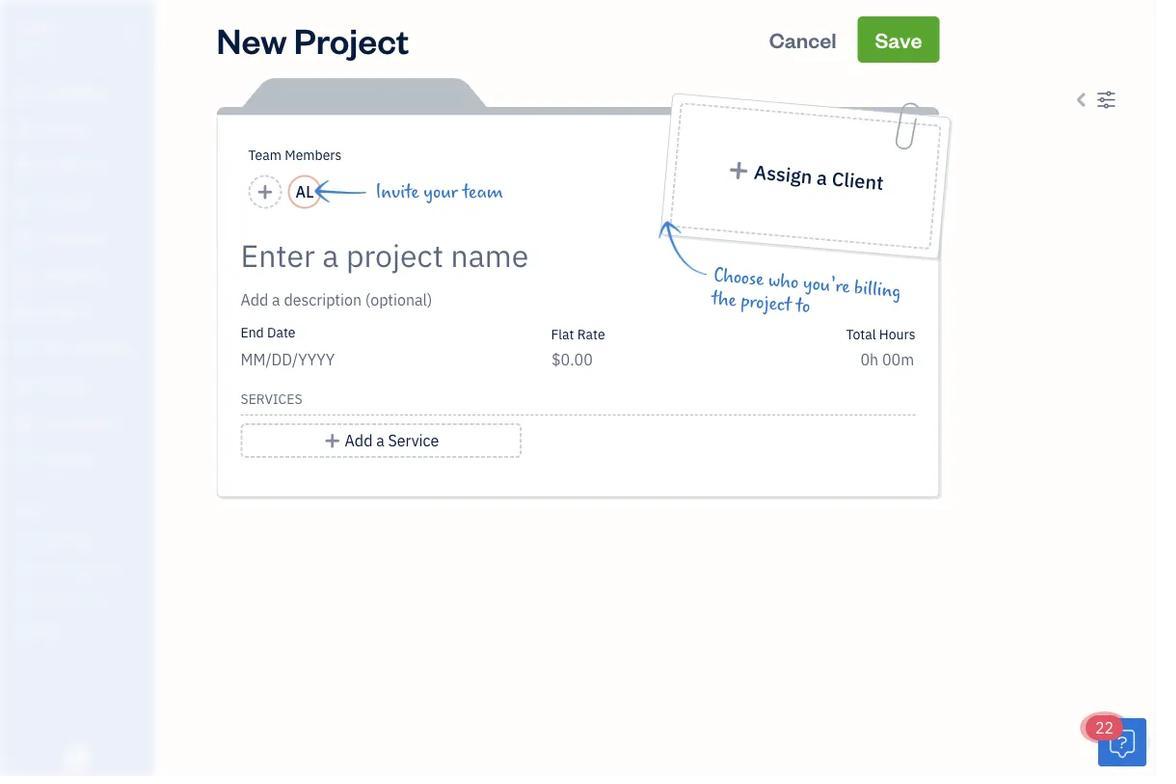 Task type: vqa. For each thing, say whether or not it's contained in the screenshot.
THE COMPANY NAME
no



Task type: describe. For each thing, give the bounding box(es) containing it.
plus image for add
[[323, 429, 341, 452]]

22
[[1095, 718, 1114, 738]]

hours
[[879, 325, 916, 343]]

invoice image
[[13, 194, 36, 213]]

service
[[388, 431, 439, 451]]

payment image
[[13, 230, 36, 250]]

team
[[462, 181, 503, 202]]

apple owner
[[15, 17, 57, 54]]

invite
[[376, 181, 419, 202]]

services
[[241, 390, 302, 408]]

cancel
[[769, 26, 837, 53]]

team
[[248, 146, 282, 164]]

project
[[294, 16, 409, 62]]

items and services image
[[14, 561, 148, 577]]

al
[[296, 182, 314, 202]]

Project Name text field
[[241, 236, 771, 275]]

who
[[768, 270, 800, 294]]

new project
[[216, 16, 409, 62]]

chevronleft image
[[1072, 88, 1092, 111]]

assign a client
[[753, 159, 885, 195]]

a for assign
[[816, 165, 829, 191]]

freshbooks image
[[62, 745, 93, 769]]

save button
[[858, 16, 940, 63]]

team members image
[[14, 530, 148, 546]]

save
[[875, 26, 922, 53]]

add team member image
[[256, 180, 274, 203]]

client
[[831, 166, 885, 195]]

End date in  format text field
[[241, 350, 466, 370]]

flat
[[551, 325, 574, 343]]

assign a client button
[[670, 102, 942, 250]]

expense image
[[13, 267, 36, 286]]

report image
[[13, 450, 36, 470]]

your
[[424, 181, 458, 202]]

timer image
[[13, 340, 36, 360]]

settings image
[[14, 623, 148, 638]]

to
[[795, 295, 811, 318]]

project
[[740, 291, 792, 316]]

you're
[[802, 273, 851, 298]]

chart image
[[13, 414, 36, 433]]

choose
[[713, 265, 765, 290]]

owner
[[15, 39, 51, 54]]

total hours
[[846, 325, 916, 343]]



Task type: locate. For each thing, give the bounding box(es) containing it.
plus image
[[727, 160, 751, 181], [323, 429, 341, 452]]

plus image inside assign a client button
[[727, 160, 751, 181]]

resource center badge image
[[1098, 718, 1147, 767]]

a inside add a service button
[[376, 431, 384, 451]]

1 horizontal spatial plus image
[[727, 160, 751, 181]]

end date
[[241, 324, 295, 341]]

client image
[[13, 121, 36, 140]]

cancel button
[[752, 16, 854, 63]]

dashboard image
[[13, 84, 36, 103]]

estimate image
[[13, 157, 36, 176]]

0 horizontal spatial plus image
[[323, 429, 341, 452]]

1 vertical spatial plus image
[[323, 429, 341, 452]]

invite your team
[[376, 181, 503, 202]]

add
[[345, 431, 373, 451]]

1 vertical spatial a
[[376, 431, 384, 451]]

add a service button
[[241, 423, 522, 458]]

Hourly Budget text field
[[861, 350, 916, 370]]

new
[[216, 16, 287, 62]]

flat rate
[[551, 325, 605, 343]]

Amount (USD) text field
[[551, 350, 593, 370]]

billing
[[853, 277, 902, 302]]

plus image for assign
[[727, 160, 751, 181]]

choose who you're billing the project to
[[711, 265, 902, 318]]

a inside assign a client
[[816, 165, 829, 191]]

settings image
[[1096, 88, 1116, 111]]

rate
[[577, 325, 605, 343]]

0 vertical spatial a
[[816, 165, 829, 191]]

end
[[241, 324, 264, 341]]

a left client
[[816, 165, 829, 191]]

a
[[816, 165, 829, 191], [376, 431, 384, 451]]

date
[[267, 324, 295, 341]]

project image
[[13, 304, 36, 323]]

apps image
[[14, 499, 148, 515]]

0 horizontal spatial a
[[376, 431, 384, 451]]

1 horizontal spatial a
[[816, 165, 829, 191]]

total
[[846, 325, 876, 343]]

a for add
[[376, 431, 384, 451]]

a right add
[[376, 431, 384, 451]]

0 vertical spatial plus image
[[727, 160, 751, 181]]

plus image left add
[[323, 429, 341, 452]]

the
[[711, 288, 737, 311]]

22 button
[[1086, 715, 1147, 767]]

members
[[285, 146, 342, 164]]

plus image inside add a service button
[[323, 429, 341, 452]]

main element
[[0, 0, 202, 776]]

add a service
[[345, 431, 439, 451]]

plus image left assign
[[727, 160, 751, 181]]

money image
[[13, 377, 36, 396]]

Project Description text field
[[241, 288, 771, 311]]

apple
[[15, 17, 57, 37]]

bank connections image
[[14, 592, 148, 607]]

assign
[[753, 159, 814, 189]]

team members
[[248, 146, 342, 164]]



